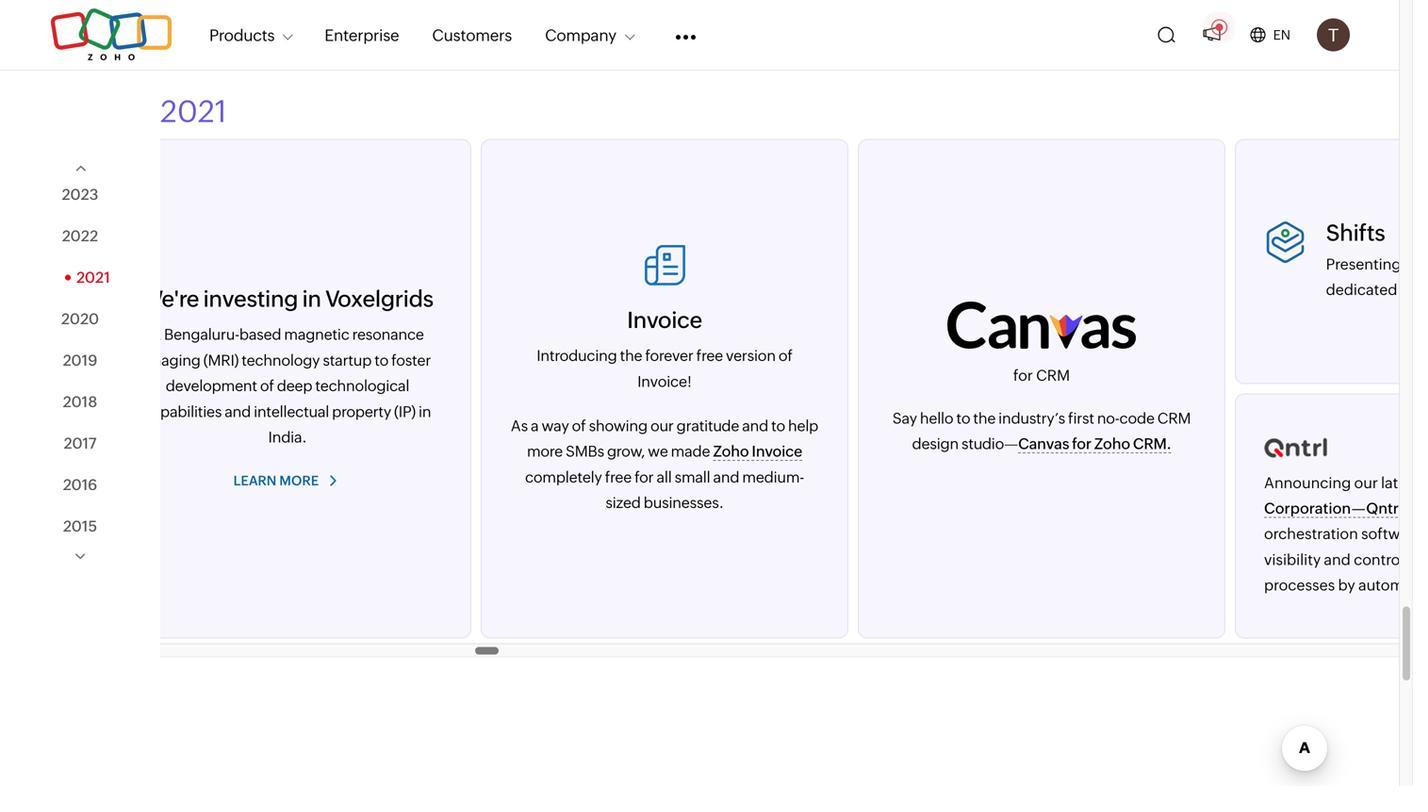 Task type: locate. For each thing, give the bounding box(es) containing it.
crm inside say hello to the industry's first no-code crm design studio—
[[1157, 409, 1191, 427]]

zoho inside canvas for zoho crm. link
[[1094, 435, 1130, 453]]

zoho invoice link
[[713, 443, 802, 461]]

0 vertical spatial free
[[696, 347, 723, 364]]

announcing
[[1264, 474, 1351, 491]]

1 horizontal spatial crm
[[1157, 409, 1191, 427]]

for crm
[[1013, 367, 1070, 384]]

a
[[151, 326, 161, 343]]

the left forever
[[620, 347, 642, 364]]

(mri)
[[203, 352, 239, 369]]

free for for
[[605, 468, 632, 486]]

the inside say hello to the industry's first no-code crm design studio—
[[973, 409, 996, 427]]

resonance
[[352, 326, 424, 343]]

2018 link
[[63, 393, 97, 410]]

zoho
[[1094, 435, 1130, 453], [713, 443, 749, 460]]

more inside "as a way of showing our gratitude and to help more smbs grow, we made"
[[527, 443, 563, 460]]

0 vertical spatial in
[[302, 286, 321, 312]]

2021 down products
[[160, 94, 227, 128]]

0 vertical spatial invoice
[[627, 307, 702, 333]]

2 horizontal spatial and
[[742, 417, 768, 435]]

free up sized
[[605, 468, 632, 486]]

invoice inside zoho invoice completely free for all small and medium- sized businesses.
[[752, 443, 802, 460]]

terry turtle image
[[1317, 18, 1350, 51]]

presenting
[[1326, 255, 1401, 273]]

and for as
[[742, 417, 768, 435]]

company
[[545, 26, 617, 44]]

canvas
[[1018, 435, 1069, 453]]

of left "deep" on the left
[[260, 377, 274, 395]]

and right small
[[713, 468, 739, 486]]

and inside zoho invoice completely free for all small and medium- sized businesses.
[[713, 468, 739, 486]]

property
[[332, 403, 391, 420]]

bengaluru-
[[164, 326, 239, 343]]

version
[[726, 347, 776, 364]]

free
[[696, 347, 723, 364], [605, 468, 632, 486]]

0 horizontal spatial zoho
[[713, 443, 749, 460]]

0 vertical spatial of
[[779, 347, 793, 364]]

small
[[675, 468, 710, 486]]

1 horizontal spatial for
[[1013, 367, 1033, 384]]

foster
[[391, 352, 431, 369]]

en
[[1273, 27, 1291, 42]]

2 vertical spatial of
[[572, 417, 586, 435]]

showing
[[589, 417, 648, 435]]

zoho inside zoho invoice completely free for all small and medium- sized businesses.
[[713, 443, 749, 460]]

help
[[788, 417, 818, 435]]

for inside canvas for zoho crm. link
[[1072, 435, 1092, 453]]

of inside "a bengaluru-based magnetic resonance imaging (mri) technology startup to foster development of deep technological capabilities and intellectual property (ip) in india."
[[260, 377, 274, 395]]

development
[[166, 377, 257, 395]]

our
[[650, 417, 674, 435], [1354, 474, 1378, 491]]

1 vertical spatial the
[[973, 409, 996, 427]]

1 horizontal spatial in
[[419, 403, 431, 420]]

of right "version" at right top
[[779, 347, 793, 364]]

0 vertical spatial our
[[650, 417, 674, 435]]

to down the resonance
[[374, 352, 389, 369]]

and inside "a bengaluru-based magnetic resonance imaging (mri) technology startup to foster development of deep technological capabilities and intellectual property (ip) in india."
[[225, 403, 251, 420]]

more down a on the bottom left of the page
[[527, 443, 563, 460]]

for inside zoho invoice completely free for all small and medium- sized businesses.
[[635, 468, 654, 486]]

for down the first
[[1072, 435, 1092, 453]]

in
[[302, 286, 321, 312], [419, 403, 431, 420]]

for up industry's
[[1013, 367, 1033, 384]]

0 horizontal spatial to
[[374, 352, 389, 369]]

india.
[[268, 428, 307, 446]]

0 vertical spatial the
[[620, 347, 642, 364]]

1 vertical spatial in
[[419, 403, 431, 420]]

1 vertical spatial free
[[605, 468, 632, 486]]

2 vertical spatial for
[[635, 468, 654, 486]]

1 vertical spatial 2021
[[76, 268, 110, 286]]

1 vertical spatial our
[[1354, 474, 1378, 491]]

2016 link
[[63, 476, 97, 493]]

of
[[779, 347, 793, 364], [260, 377, 274, 395], [572, 417, 586, 435]]

2019
[[63, 351, 97, 369]]

0 vertical spatial more
[[527, 443, 563, 460]]

our left lates at bottom
[[1354, 474, 1378, 491]]

to inside "as a way of showing our gratitude and to help more smbs grow, we made"
[[771, 417, 785, 435]]

and down development
[[225, 403, 251, 420]]

learn more link
[[133, 469, 442, 492]]

invoice
[[627, 307, 702, 333], [752, 443, 802, 460]]

1 horizontal spatial the
[[973, 409, 996, 427]]

a bengaluru-based magnetic resonance imaging (mri) technology startup to foster development of deep technological capabilities and intellectual property (ip) in india.
[[144, 326, 431, 446]]

1 horizontal spatial 2021
[[160, 94, 227, 128]]

1 vertical spatial more
[[279, 473, 319, 488]]

0 horizontal spatial our
[[650, 417, 674, 435]]

our inside the "announcing our lates w"
[[1354, 474, 1378, 491]]

and
[[225, 403, 251, 420], [742, 417, 768, 435], [713, 468, 739, 486]]

zoho down "gratitude"
[[713, 443, 749, 460]]

products
[[209, 26, 275, 44]]

0 horizontal spatial crm
[[1036, 367, 1070, 384]]

design
[[912, 435, 959, 453]]

0 vertical spatial crm
[[1036, 367, 1070, 384]]

1 horizontal spatial to
[[771, 417, 785, 435]]

in up the magnetic
[[302, 286, 321, 312]]

2 horizontal spatial for
[[1072, 435, 1092, 453]]

and inside "as a way of showing our gratitude and to help more smbs grow, we made"
[[742, 417, 768, 435]]

1 vertical spatial of
[[260, 377, 274, 395]]

voxelgrids
[[325, 286, 433, 312]]

0 horizontal spatial for
[[635, 468, 654, 486]]

1 vertical spatial invoice
[[752, 443, 802, 460]]

to
[[374, 352, 389, 369], [956, 409, 970, 427], [771, 417, 785, 435]]

free inside zoho invoice completely free for all small and medium- sized businesses.
[[605, 468, 632, 486]]

1 horizontal spatial more
[[527, 443, 563, 460]]

crm
[[1036, 367, 1070, 384], [1157, 409, 1191, 427]]

our up we
[[650, 417, 674, 435]]

crm up industry's
[[1036, 367, 1070, 384]]

1 horizontal spatial free
[[696, 347, 723, 364]]

w
[[1411, 500, 1413, 517]]

1 horizontal spatial zoho
[[1094, 435, 1130, 453]]

smbs
[[566, 443, 604, 460]]

2 horizontal spatial of
[[779, 347, 793, 364]]

based
[[239, 326, 281, 343]]

2021 up 2020 link
[[76, 268, 110, 286]]

crm up crm.
[[1157, 409, 1191, 427]]

free for version
[[696, 347, 723, 364]]

in right the (ip)
[[419, 403, 431, 420]]

hello
[[920, 409, 953, 427]]

1 horizontal spatial our
[[1354, 474, 1378, 491]]

in inside "a bengaluru-based magnetic resonance imaging (mri) technology startup to foster development of deep technological capabilities and intellectual property (ip) in india."
[[419, 403, 431, 420]]

sized
[[606, 494, 641, 511]]

1 vertical spatial for
[[1072, 435, 1092, 453]]

1 horizontal spatial invoice
[[752, 443, 802, 460]]

deep
[[277, 377, 312, 395]]

0 horizontal spatial the
[[620, 347, 642, 364]]

more right learn
[[279, 473, 319, 488]]

free right forever
[[696, 347, 723, 364]]

more
[[527, 443, 563, 460], [279, 473, 319, 488]]

completely
[[525, 468, 602, 486]]

0 horizontal spatial of
[[260, 377, 274, 395]]

invoice up medium-
[[752, 443, 802, 460]]

canvas for zoho crm.
[[1018, 435, 1171, 453]]

to inside "a bengaluru-based magnetic resonance imaging (mri) technology startup to foster development of deep technological capabilities and intellectual property (ip) in india."
[[374, 352, 389, 369]]

0 vertical spatial 2021
[[160, 94, 227, 128]]

0 horizontal spatial and
[[225, 403, 251, 420]]

forever
[[645, 347, 693, 364]]

0 vertical spatial for
[[1013, 367, 1033, 384]]

0 horizontal spatial more
[[279, 473, 319, 488]]

0 horizontal spatial 2021
[[76, 268, 110, 286]]

1 vertical spatial crm
[[1157, 409, 1191, 427]]

2 horizontal spatial to
[[956, 409, 970, 427]]

to left help
[[771, 417, 785, 435]]

learn
[[233, 473, 277, 488]]

the up studio—
[[973, 409, 996, 427]]

free inside introducing the forever free version of invoice!
[[696, 347, 723, 364]]

2020 link
[[61, 310, 99, 327]]

say
[[892, 409, 917, 427]]

0 horizontal spatial free
[[605, 468, 632, 486]]

to right hello
[[956, 409, 970, 427]]

1 horizontal spatial of
[[572, 417, 586, 435]]

invoice up forever
[[627, 307, 702, 333]]

zoho down no-
[[1094, 435, 1130, 453]]

of right way
[[572, 417, 586, 435]]

and up the zoho invoice 'link'
[[742, 417, 768, 435]]

for left all
[[635, 468, 654, 486]]

2017
[[64, 434, 97, 452]]

2022
[[62, 227, 98, 244]]

1 horizontal spatial and
[[713, 468, 739, 486]]

of inside introducing the forever free version of invoice!
[[779, 347, 793, 364]]

0 horizontal spatial invoice
[[627, 307, 702, 333]]

startup
[[323, 352, 372, 369]]

code
[[1120, 409, 1155, 427]]



Task type: describe. For each thing, give the bounding box(es) containing it.
lates
[[1381, 474, 1413, 491]]

2015 link
[[63, 517, 97, 535]]

invoice!
[[637, 373, 692, 390]]

gratitude
[[677, 417, 739, 435]]

2021 link
[[50, 268, 110, 286]]

2016
[[63, 476, 97, 493]]

and for zoho
[[713, 468, 739, 486]]

0 horizontal spatial in
[[302, 286, 321, 312]]

we're
[[142, 286, 199, 312]]

businesses.
[[644, 494, 724, 511]]

say hello to the industry's first no-code crm design studio—
[[892, 409, 1191, 453]]

all
[[657, 468, 672, 486]]

way
[[542, 417, 569, 435]]

as
[[511, 417, 528, 435]]

grow,
[[607, 443, 645, 460]]

to inside say hello to the industry's first no-code crm design studio—
[[956, 409, 970, 427]]

as a way of showing our gratitude and to help more smbs grow, we made
[[511, 417, 818, 460]]

2018
[[63, 393, 97, 410]]

2015
[[63, 517, 97, 535]]

capabilities
[[144, 403, 222, 420]]

a
[[531, 417, 539, 435]]

of inside "as a way of showing our gratitude and to help more smbs grow, we made"
[[572, 417, 586, 435]]

shifts
[[1326, 220, 1385, 246]]

we
[[648, 443, 668, 460]]

introducing
[[537, 347, 617, 364]]

shifts presenting
[[1326, 220, 1404, 273]]

the inside introducing the forever free version of invoice!
[[620, 347, 642, 364]]

canvas for zoho crm. link
[[1018, 435, 1171, 453]]

made
[[671, 443, 710, 460]]

magnetic
[[284, 326, 349, 343]]

no-
[[1097, 409, 1120, 427]]

2019 link
[[63, 351, 97, 369]]

introducing the forever free version of invoice!
[[537, 347, 793, 390]]

our inside "as a way of showing our gratitude and to help more smbs grow, we made"
[[650, 417, 674, 435]]

we're investing in voxelgrids
[[142, 286, 433, 312]]

enterprise
[[325, 26, 399, 44]]

enterprise link
[[325, 14, 399, 55]]

intellectual
[[254, 403, 329, 420]]

investing
[[203, 286, 298, 312]]

2023 link
[[62, 186, 98, 203]]

industry's
[[998, 409, 1065, 427]]

2022 link
[[62, 227, 98, 244]]

medium-
[[742, 468, 804, 486]]

technology
[[242, 352, 320, 369]]

imaging
[[144, 352, 201, 369]]

announcing our lates w
[[1264, 474, 1413, 594]]

2020
[[61, 310, 99, 327]]

first
[[1068, 409, 1094, 427]]

learn more
[[233, 473, 319, 488]]

studio—
[[962, 435, 1018, 453]]

2017 link
[[64, 434, 97, 452]]

2023
[[62, 186, 98, 203]]

canvas image
[[947, 302, 1136, 349]]

technological
[[315, 377, 409, 395]]

customers
[[432, 26, 512, 44]]

zoho invoice completely free for all small and medium- sized businesses.
[[525, 443, 804, 511]]

customers link
[[432, 14, 512, 55]]

crm.
[[1133, 435, 1171, 453]]

(ip)
[[394, 403, 416, 420]]



Task type: vqa. For each thing, say whether or not it's contained in the screenshot.
Shifts Presenting
yes



